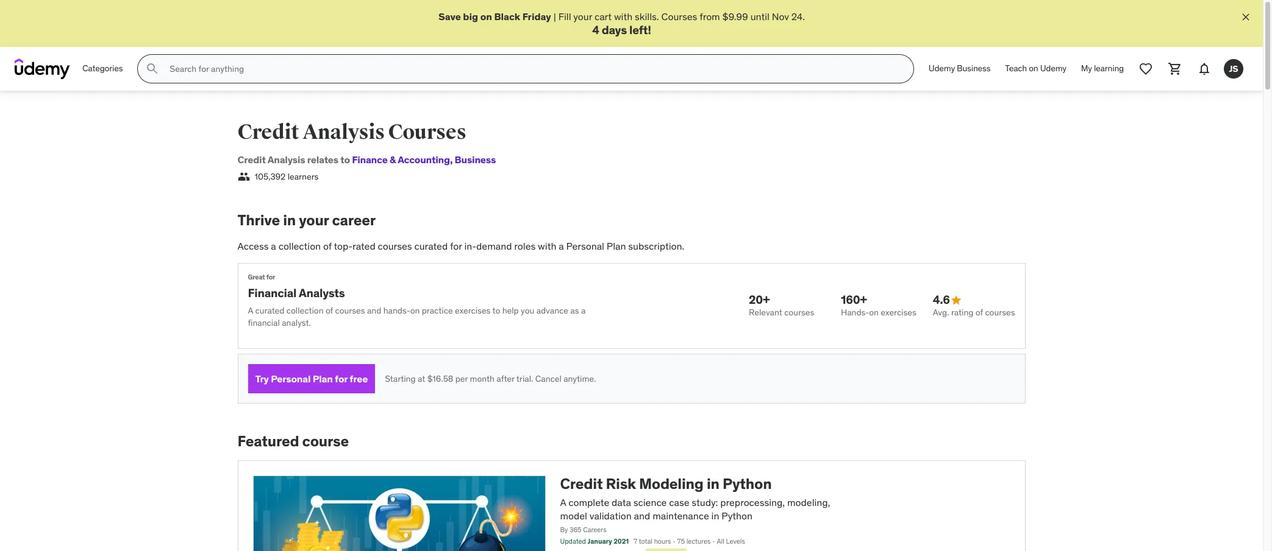 Task type: describe. For each thing, give the bounding box(es) containing it.
0 horizontal spatial your
[[299, 211, 329, 230]]

credit analysis relates to finance & accounting business
[[238, 154, 496, 166]]

1 horizontal spatial personal
[[566, 240, 604, 253]]

avg.
[[933, 307, 949, 318]]

subscription.
[[628, 240, 684, 253]]

roles
[[514, 240, 536, 253]]

courses inside great for financial analysts a curated collection of courses and hands-on practice exercises to help you advance as a financial analyst.
[[335, 306, 365, 317]]

1 vertical spatial business
[[455, 154, 496, 166]]

try
[[255, 373, 269, 385]]

0 vertical spatial small image
[[238, 171, 250, 183]]

75
[[677, 538, 685, 546]]

starting
[[385, 374, 416, 385]]

with inside "save big on black friday | fill your cart with skills. courses from $9.99 until nov 24. 4 days left!"
[[614, 10, 633, 23]]

total
[[639, 538, 653, 546]]

careers
[[583, 526, 607, 535]]

analysis for courses
[[303, 120, 385, 145]]

105,392 learners
[[255, 171, 319, 182]]

trial.
[[516, 374, 533, 385]]

january
[[588, 538, 612, 546]]

of right rating
[[976, 307, 983, 318]]

in inside thrive in your career element
[[283, 211, 296, 230]]

courses right rated
[[378, 240, 412, 253]]

accounting
[[398, 154, 450, 166]]

$9.99
[[722, 10, 748, 23]]

analyst.
[[282, 318, 311, 329]]

1 vertical spatial python
[[722, 511, 753, 523]]

as
[[570, 306, 579, 317]]

thrive in your career element
[[238, 211, 1025, 405]]

business link
[[450, 154, 496, 166]]

wishlist image
[[1139, 62, 1153, 76]]

modeling
[[639, 475, 704, 494]]

shopping cart with 0 items image
[[1168, 62, 1182, 76]]

0 vertical spatial plan
[[607, 240, 626, 253]]

js
[[1229, 63, 1238, 74]]

and inside great for financial analysts a curated collection of courses and hands-on practice exercises to help you advance as a financial analyst.
[[367, 306, 381, 317]]

1 horizontal spatial a
[[559, 240, 564, 253]]

of inside great for financial analysts a curated collection of courses and hands-on practice exercises to help you advance as a financial analyst.
[[326, 306, 333, 317]]

on inside "save big on black friday | fill your cart with skills. courses from $9.99 until nov 24. 4 days left!"
[[480, 10, 492, 23]]

friday
[[522, 10, 551, 23]]

help
[[502, 306, 519, 317]]

courses inside 20+ relevant courses
[[784, 307, 814, 318]]

per
[[455, 374, 468, 385]]

hours
[[654, 538, 671, 546]]

credit analysis courses
[[238, 120, 466, 145]]

business inside 'link'
[[957, 63, 991, 74]]

left!
[[629, 23, 651, 37]]

all levels
[[717, 538, 745, 546]]

access
[[238, 240, 269, 253]]

udemy image
[[15, 59, 70, 79]]

with inside thrive in your career element
[[538, 240, 556, 253]]

7 total hours
[[634, 538, 671, 546]]

practice
[[422, 306, 453, 317]]

levels
[[726, 538, 745, 546]]

financial
[[248, 286, 297, 301]]

course
[[302, 433, 349, 451]]

financial
[[248, 318, 280, 329]]

featured course
[[238, 433, 349, 451]]

0 vertical spatial collection
[[278, 240, 321, 253]]

maintenance
[[653, 511, 709, 523]]

exercises inside 160+ hands-on exercises
[[881, 307, 916, 318]]

365
[[570, 526, 581, 535]]

preprocessing,
[[720, 497, 785, 509]]

anytime.
[[564, 374, 596, 385]]

categories button
[[75, 54, 130, 84]]

relates
[[307, 154, 338, 166]]

teach
[[1005, 63, 1027, 74]]

for inside great for financial analysts a curated collection of courses and hands-on practice exercises to help you advance as a financial analyst.
[[266, 273, 275, 281]]

nov
[[772, 10, 789, 23]]

on inside 'link'
[[1029, 63, 1038, 74]]

days
[[602, 23, 627, 37]]

cancel
[[535, 374, 562, 385]]

hands-
[[383, 306, 410, 317]]

a inside great for financial analysts a curated collection of courses and hands-on practice exercises to help you advance as a financial analyst.
[[248, 306, 253, 317]]

free
[[350, 373, 368, 385]]

top-
[[334, 240, 353, 253]]

modeling,
[[787, 497, 830, 509]]

study:
[[692, 497, 718, 509]]

my learning
[[1081, 63, 1124, 74]]

1 horizontal spatial curated
[[414, 240, 448, 253]]

learning
[[1094, 63, 1124, 74]]

a inside the credit risk modeling in python a complete data science case study: preprocessing, modeling, model validation and maintenance in python by 365 careers
[[560, 497, 566, 509]]

teach on udemy
[[1005, 63, 1066, 74]]

case
[[669, 497, 689, 509]]

2021
[[614, 538, 629, 546]]

my learning link
[[1074, 54, 1131, 84]]

skills.
[[635, 10, 659, 23]]

categories
[[82, 63, 123, 74]]

$16.58
[[427, 374, 453, 385]]

complete
[[569, 497, 609, 509]]

by
[[560, 526, 568, 535]]

75 lectures
[[677, 538, 711, 546]]

plan inside try personal plan for free link
[[313, 373, 333, 385]]

courses inside "save big on black friday | fill your cart with skills. courses from $9.99 until nov 24. 4 days left!"
[[661, 10, 697, 23]]

save big on black friday | fill your cart with skills. courses from $9.99 until nov 24. 4 days left!
[[438, 10, 805, 37]]

analysts
[[299, 286, 345, 301]]

all
[[717, 538, 724, 546]]

udemy business
[[929, 63, 991, 74]]

160+ hands-on exercises
[[841, 293, 916, 318]]

validation
[[590, 511, 632, 523]]

thrive
[[238, 211, 280, 230]]



Task type: locate. For each thing, give the bounding box(es) containing it.
plan
[[607, 240, 626, 253], [313, 373, 333, 385]]

1 vertical spatial collection
[[286, 306, 324, 317]]

collection up analyst.
[[286, 306, 324, 317]]

&
[[390, 154, 396, 166]]

exercises left the avg.
[[881, 307, 916, 318]]

0 vertical spatial in
[[283, 211, 296, 230]]

1 horizontal spatial for
[[335, 373, 348, 385]]

python
[[723, 475, 772, 494], [722, 511, 753, 523]]

great for financial analysts a curated collection of courses and hands-on practice exercises to help you advance as a financial analyst.
[[248, 273, 586, 329]]

2 horizontal spatial for
[[450, 240, 462, 253]]

0 horizontal spatial business
[[455, 154, 496, 166]]

analysis
[[303, 120, 385, 145], [268, 154, 305, 166]]

0 vertical spatial a
[[248, 306, 253, 317]]

courses left from
[[661, 10, 697, 23]]

1 horizontal spatial with
[[614, 10, 633, 23]]

0 horizontal spatial personal
[[271, 373, 311, 385]]

1 vertical spatial analysis
[[268, 154, 305, 166]]

courses
[[378, 240, 412, 253], [335, 306, 365, 317], [784, 307, 814, 318], [985, 307, 1015, 318]]

updated january 2021
[[560, 538, 629, 546]]

avg. rating of courses
[[933, 307, 1015, 318]]

plan left free
[[313, 373, 333, 385]]

7
[[634, 538, 637, 546]]

2 udemy from the left
[[1040, 63, 1066, 74]]

1 horizontal spatial small image
[[950, 294, 962, 307]]

big
[[463, 10, 478, 23]]

you
[[521, 306, 534, 317]]

udemy business link
[[921, 54, 998, 84]]

rated
[[353, 240, 375, 253]]

analysis for relates
[[268, 154, 305, 166]]

a inside great for financial analysts a curated collection of courses and hands-on practice exercises to help you advance as a financial analyst.
[[581, 306, 586, 317]]

financial analysts link
[[248, 286, 345, 301]]

on left 'practice'
[[410, 306, 420, 317]]

cart
[[595, 10, 612, 23]]

and left hands-
[[367, 306, 381, 317]]

finance
[[352, 154, 388, 166]]

access a collection of top-rated courses curated for in-demand roles with a personal plan subscription.
[[238, 240, 684, 253]]

a
[[271, 240, 276, 253], [559, 240, 564, 253], [581, 306, 586, 317]]

in
[[283, 211, 296, 230], [707, 475, 719, 494], [711, 511, 719, 523]]

js link
[[1219, 54, 1248, 84]]

small image inside thrive in your career element
[[950, 294, 962, 307]]

and down science
[[634, 511, 650, 523]]

submit search image
[[145, 62, 160, 76]]

small image left the 105,392
[[238, 171, 250, 183]]

1 vertical spatial a
[[560, 497, 566, 509]]

try personal plan for free link
[[248, 365, 375, 394]]

of left "top-"
[[323, 240, 332, 253]]

1 horizontal spatial udemy
[[1040, 63, 1066, 74]]

featured
[[238, 433, 299, 451]]

lectures
[[686, 538, 711, 546]]

on inside great for financial analysts a curated collection of courses and hands-on practice exercises to help you advance as a financial analyst.
[[410, 306, 420, 317]]

courses right "relevant"
[[784, 307, 814, 318]]

for left free
[[335, 373, 348, 385]]

1 vertical spatial with
[[538, 240, 556, 253]]

0 horizontal spatial small image
[[238, 171, 250, 183]]

0 vertical spatial analysis
[[303, 120, 385, 145]]

1 vertical spatial for
[[266, 273, 275, 281]]

0 vertical spatial python
[[723, 475, 772, 494]]

in up study:
[[707, 475, 719, 494]]

0 vertical spatial for
[[450, 240, 462, 253]]

0 vertical spatial personal
[[566, 240, 604, 253]]

udemy inside 'link'
[[1040, 63, 1066, 74]]

20+
[[749, 293, 770, 308]]

24.
[[791, 10, 805, 23]]

try personal plan for free
[[255, 373, 368, 385]]

1 vertical spatial courses
[[388, 120, 466, 145]]

courses right rating
[[985, 307, 1015, 318]]

udemy
[[929, 63, 955, 74], [1040, 63, 1066, 74]]

for right great
[[266, 273, 275, 281]]

personal right try
[[271, 373, 311, 385]]

Search for anything text field
[[167, 59, 899, 79]]

at
[[418, 374, 425, 385]]

1 vertical spatial and
[[634, 511, 650, 523]]

career
[[332, 211, 376, 230]]

black
[[494, 10, 520, 23]]

1 horizontal spatial and
[[634, 511, 650, 523]]

1 udemy from the left
[[929, 63, 955, 74]]

to left 'help'
[[492, 306, 500, 317]]

2 vertical spatial in
[[711, 511, 719, 523]]

1 vertical spatial your
[[299, 211, 329, 230]]

4
[[592, 23, 599, 37]]

0 horizontal spatial a
[[248, 306, 253, 317]]

courses up accounting
[[388, 120, 466, 145]]

0 horizontal spatial exercises
[[455, 306, 491, 317]]

on right big
[[480, 10, 492, 23]]

in right thrive
[[283, 211, 296, 230]]

your inside "save big on black friday | fill your cart with skills. courses from $9.99 until nov 24. 4 days left!"
[[573, 10, 592, 23]]

1 vertical spatial personal
[[271, 373, 311, 385]]

1 horizontal spatial to
[[492, 306, 500, 317]]

1 vertical spatial in
[[707, 475, 719, 494]]

to inside great for financial analysts a curated collection of courses and hands-on practice exercises to help you advance as a financial analyst.
[[492, 306, 500, 317]]

0 horizontal spatial for
[[266, 273, 275, 281]]

personal right roles
[[566, 240, 604, 253]]

python down preprocessing,
[[722, 511, 753, 523]]

4.6
[[933, 293, 950, 308]]

with up 'days'
[[614, 10, 633, 23]]

business right accounting
[[455, 154, 496, 166]]

1 horizontal spatial plan
[[607, 240, 626, 253]]

1 horizontal spatial business
[[957, 63, 991, 74]]

1 vertical spatial curated
[[255, 306, 284, 317]]

0 horizontal spatial udemy
[[929, 63, 955, 74]]

your right fill in the left of the page
[[573, 10, 592, 23]]

small image
[[238, 171, 250, 183], [950, 294, 962, 307]]

risk
[[606, 475, 636, 494]]

a right access
[[271, 240, 276, 253]]

to right the relates
[[340, 154, 350, 166]]

business
[[957, 63, 991, 74], [455, 154, 496, 166]]

1 horizontal spatial courses
[[661, 10, 697, 23]]

0 vertical spatial courses
[[661, 10, 697, 23]]

analysis up 105,392 learners
[[268, 154, 305, 166]]

in down study:
[[711, 511, 719, 523]]

credit risk modeling in python a complete data science case study: preprocessing, modeling, model validation and maintenance in python by 365 careers
[[560, 475, 830, 535]]

1 vertical spatial small image
[[950, 294, 962, 307]]

fill
[[558, 10, 571, 23]]

for left 'in-'
[[450, 240, 462, 253]]

exercises right 'practice'
[[455, 306, 491, 317]]

on inside 160+ hands-on exercises
[[869, 307, 879, 318]]

credit inside the credit risk modeling in python a complete data science case study: preprocessing, modeling, model validation and maintenance in python by 365 careers
[[560, 475, 603, 494]]

close image
[[1240, 11, 1252, 23]]

finance & accounting link
[[352, 154, 450, 166]]

a up financial
[[248, 306, 253, 317]]

1 vertical spatial to
[[492, 306, 500, 317]]

in-
[[464, 240, 476, 253]]

0 vertical spatial and
[[367, 306, 381, 317]]

plan left subscription.
[[607, 240, 626, 253]]

and inside the credit risk modeling in python a complete data science case study: preprocessing, modeling, model validation and maintenance in python by 365 careers
[[634, 511, 650, 523]]

udemy inside 'link'
[[929, 63, 955, 74]]

python up preprocessing,
[[723, 475, 772, 494]]

small image up rating
[[950, 294, 962, 307]]

0 vertical spatial curated
[[414, 240, 448, 253]]

on right 160+
[[869, 307, 879, 318]]

and
[[367, 306, 381, 317], [634, 511, 650, 523]]

exercises
[[455, 306, 491, 317], [881, 307, 916, 318]]

curated up financial
[[255, 306, 284, 317]]

science
[[633, 497, 667, 509]]

0 horizontal spatial to
[[340, 154, 350, 166]]

courses
[[661, 10, 697, 23], [388, 120, 466, 145]]

on right teach at the top
[[1029, 63, 1038, 74]]

1 horizontal spatial your
[[573, 10, 592, 23]]

your left career
[[299, 211, 329, 230]]

0 horizontal spatial plan
[[313, 373, 333, 385]]

advance
[[536, 306, 568, 317]]

a up model
[[560, 497, 566, 509]]

notifications image
[[1197, 62, 1212, 76]]

0 horizontal spatial a
[[271, 240, 276, 253]]

2 vertical spatial for
[[335, 373, 348, 385]]

2 vertical spatial credit
[[560, 475, 603, 494]]

exercises inside great for financial analysts a curated collection of courses and hands-on practice exercises to help you advance as a financial analyst.
[[455, 306, 491, 317]]

curated left 'in-'
[[414, 240, 448, 253]]

of
[[323, 240, 332, 253], [326, 306, 333, 317], [976, 307, 983, 318]]

105,392
[[255, 171, 286, 182]]

your
[[573, 10, 592, 23], [299, 211, 329, 230]]

data
[[612, 497, 631, 509]]

a right roles
[[559, 240, 564, 253]]

a right as
[[581, 306, 586, 317]]

with right roles
[[538, 240, 556, 253]]

0 vertical spatial to
[[340, 154, 350, 166]]

a
[[248, 306, 253, 317], [560, 497, 566, 509]]

with
[[614, 10, 633, 23], [538, 240, 556, 253]]

1 horizontal spatial exercises
[[881, 307, 916, 318]]

thrive in your career
[[238, 211, 376, 230]]

0 horizontal spatial courses
[[388, 120, 466, 145]]

0 horizontal spatial curated
[[255, 306, 284, 317]]

1 vertical spatial plan
[[313, 373, 333, 385]]

learners
[[288, 171, 319, 182]]

great
[[248, 273, 265, 281]]

demand
[[476, 240, 512, 253]]

0 vertical spatial with
[[614, 10, 633, 23]]

until
[[751, 10, 770, 23]]

of down analysts
[[326, 306, 333, 317]]

0 vertical spatial your
[[573, 10, 592, 23]]

credit for credit risk modeling in python a complete data science case study: preprocessing, modeling, model validation and maintenance in python by 365 careers
[[560, 475, 603, 494]]

credit for credit analysis relates to finance & accounting business
[[238, 154, 266, 166]]

collection inside great for financial analysts a curated collection of courses and hands-on practice exercises to help you advance as a financial analyst.
[[286, 306, 324, 317]]

after
[[497, 374, 515, 385]]

0 horizontal spatial and
[[367, 306, 381, 317]]

2 horizontal spatial a
[[581, 306, 586, 317]]

1 vertical spatial credit
[[238, 154, 266, 166]]

month
[[470, 374, 495, 385]]

0 vertical spatial credit
[[238, 120, 299, 145]]

business left teach at the top
[[957, 63, 991, 74]]

teach on udemy link
[[998, 54, 1074, 84]]

0 vertical spatial business
[[957, 63, 991, 74]]

credit for credit analysis courses
[[238, 120, 299, 145]]

analysis up the relates
[[303, 120, 385, 145]]

courses down analysts
[[335, 306, 365, 317]]

rating
[[951, 307, 974, 318]]

hands-
[[841, 307, 869, 318]]

1 horizontal spatial a
[[560, 497, 566, 509]]

0 horizontal spatial with
[[538, 240, 556, 253]]

curated inside great for financial analysts a curated collection of courses and hands-on practice exercises to help you advance as a financial analyst.
[[255, 306, 284, 317]]

model
[[560, 511, 587, 523]]

collection down thrive in your career
[[278, 240, 321, 253]]

|
[[554, 10, 556, 23]]

20+ relevant courses
[[749, 293, 814, 318]]



Task type: vqa. For each thing, say whether or not it's contained in the screenshot.
'List'
no



